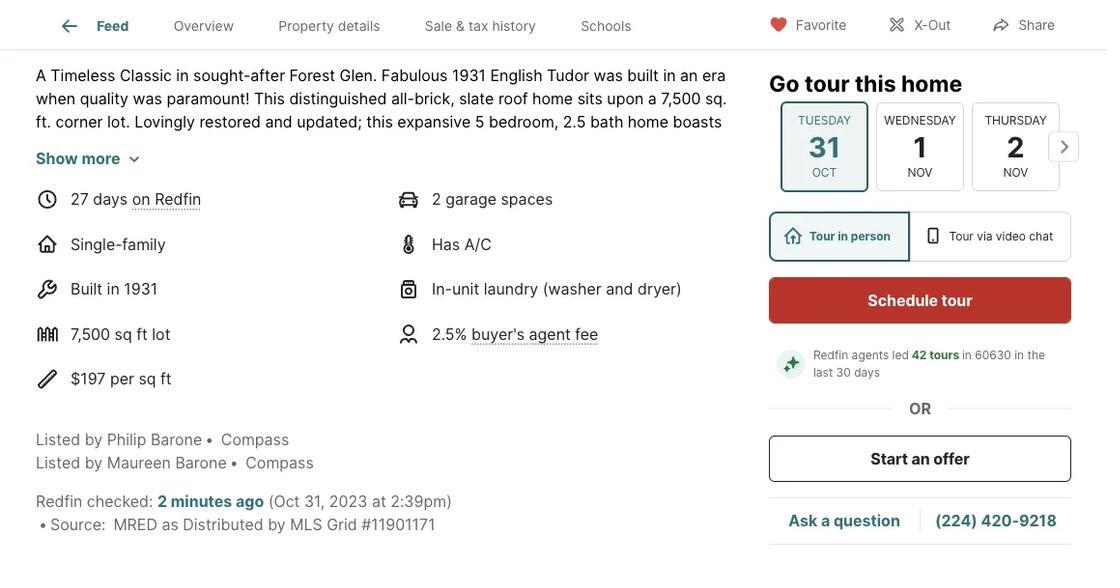 Task type: describe. For each thing, give the bounding box(es) containing it.
wednesday
[[885, 113, 957, 127]]

1 horizontal spatial fireplace,
[[396, 322, 463, 340]]

ample
[[206, 229, 250, 248]]

the inside in the last 30 days
[[1028, 348, 1046, 362]]

the down bar!
[[161, 368, 185, 387]]

and down fee
[[592, 345, 619, 364]]

a up flooring,
[[406, 136, 415, 155]]

custom down which
[[71, 229, 125, 248]]

all-
[[391, 90, 415, 109]]

room/game
[[648, 322, 732, 340]]

tour for tour in person
[[810, 230, 836, 244]]

and up mechanics
[[408, 391, 435, 410]]

source:
[[50, 515, 106, 534]]

sale & tax history
[[425, 18, 536, 34]]

1 additional from the left
[[253, 252, 325, 271]]

landscaped
[[525, 368, 609, 387]]

brick,
[[415, 90, 455, 109]]

room, up landscaped
[[546, 345, 587, 364]]

30
[[837, 366, 851, 380]]

and down dual-
[[36, 461, 63, 480]]

1 horizontal spatial built
[[628, 66, 659, 85]]

about this home
[[36, 5, 215, 32]]

in inside in the last 30 days
[[1015, 348, 1025, 362]]

a up professionally
[[474, 345, 482, 364]]

custom down single-
[[71, 275, 125, 294]]

electrical.
[[67, 461, 138, 480]]

1 new from the left
[[241, 438, 274, 456]]

1 vertical spatial full
[[166, 322, 188, 340]]

0 vertical spatial enjoy
[[234, 322, 274, 340]]

1 vertical spatial convenient
[[636, 345, 717, 364]]

0 vertical spatial easy
[[399, 229, 434, 248]]

vegetable
[[439, 391, 512, 410]]

hardwood
[[295, 159, 368, 178]]

• for ago
[[39, 515, 47, 534]]

its
[[707, 298, 724, 317]]

cabinetry,
[[129, 229, 202, 248]]

in right tours at the right bottom of page
[[963, 348, 972, 362]]

1 storage from the left
[[130, 275, 185, 294]]

tudor
[[547, 66, 590, 85]]

0 horizontal spatial built
[[185, 298, 217, 317]]

0 horizontal spatial 1931
[[124, 280, 158, 299]]

tour for schedule
[[942, 291, 973, 310]]

and up first
[[265, 113, 293, 132]]

favorite
[[796, 17, 847, 33]]

upon
[[607, 90, 644, 109]]

0 horizontal spatial all
[[186, 461, 202, 480]]

and up the $197
[[82, 345, 109, 364]]

home up the sought-
[[154, 5, 215, 32]]

0 horizontal spatial out
[[76, 368, 99, 387]]

custom down charm!
[[168, 159, 221, 178]]

unit
[[452, 280, 480, 299]]

family down space,
[[329, 252, 372, 271]]

systems,
[[171, 438, 236, 456]]

backyard.
[[189, 368, 261, 387]]

with up screened-
[[649, 206, 680, 224]]

custom down enormous
[[277, 391, 331, 410]]

in right built
[[107, 280, 120, 299]]

formal
[[629, 159, 675, 178]]

spaces
[[501, 190, 553, 209]]

built
[[71, 280, 103, 299]]

flooring,
[[372, 159, 432, 178]]

in the last 30 days
[[814, 348, 1049, 380]]

forest
[[568, 461, 611, 480]]

1 vertical spatial sq.
[[119, 136, 141, 155]]

0 vertical spatial the
[[239, 136, 267, 155]]

custom down bedrooms
[[614, 275, 668, 294]]

era
[[703, 66, 726, 85]]

0 vertical spatial by
[[85, 430, 103, 449]]

tour for tour via video chat
[[950, 230, 974, 244]]

brick
[[628, 136, 664, 155]]

0 horizontal spatial bath.
[[193, 322, 230, 340]]

in up 'paramount!'
[[176, 66, 189, 85]]

in-unit laundry (washer and dryer)
[[432, 280, 682, 299]]

in inside "option"
[[838, 230, 849, 244]]

27 days on redfin
[[71, 190, 202, 209]]

an left era
[[681, 66, 698, 85]]

beautiful
[[500, 507, 564, 526]]

single-
[[71, 235, 122, 254]]

home up brick
[[628, 113, 669, 132]]

level down updated;
[[304, 136, 338, 155]]

3 new from the left
[[457, 438, 490, 456]]

home down master
[[449, 206, 489, 224]]

6th
[[36, 322, 60, 340]]

1 vertical spatial updated
[[599, 438, 660, 456]]

a timeless classic in sought-after forest glen. fabulous 1931 english tudor was built in an era when quality was paramount! this distinguished all-brick, slate roof home sits upon a 7,500 sq. ft. corner lot. lovingly restored and updated; this expansive 5 bedroom, 2.5 bath home boasts over 3,450 sq. ft. of charm! the first level features a stately traditional stone and brick wood- burning fireplace, custom millwork, hardwood flooring, a charming family room, a formal dining room, an updated full bath, and crown molding. 1st-floor master bedroom, 2nd first-level bedroom which can easily be converted to a convenient home office. eat-in kitchen with 42- inch custom cabinetry, ample counter space, and easy walk-out to sun-drenched screened-in porch! 2nd level allows for an additional family room loft along with 3 additional bedrooms all with custom storage space and plenty of closets. an extra storage feature of 2 custom cedar closets and custom-built wainscotting in the upstairs bath.  the lower level basement offers its 6th bedroom and full bath. enjoy the home's 2nd  fireplace, custom-designed family room/game room, and wet bar! tons of storage, a large work/tool room, a laundry room, and a convenient walk-out door to the backyard. enormous backyard, professionally landscaped filled with perennial gardens, mature trees, custom koi pond, and vegetable gardening area, underground sprinklers/irrigation system. 2 car garage. all mechanics have been meticulously maintained. dual-zoned hvac systems, new central air, new roofing, new water heater, updated plumbing, and electrical. enjoy all that forest glen has to offer: walking distance to forest preserves, hiking, and bike trails! walk to metra, easy access to the kennedy and edens, jefferson park station, restaurants, and shopping.  award-winning schools and beautiful parks!
[[36, 66, 736, 526]]

to down bar!
[[142, 368, 157, 387]]

0 horizontal spatial ft
[[137, 325, 148, 344]]

listed by philip barone • compass listed by maureen barone • compass
[[36, 430, 314, 472]]

and up room
[[368, 229, 395, 248]]

system.
[[181, 414, 238, 433]]

all
[[343, 414, 361, 433]]

1 horizontal spatial out
[[478, 229, 502, 248]]

0 vertical spatial full
[[169, 182, 191, 201]]

in down 42-
[[707, 229, 720, 248]]

mechanics
[[365, 414, 444, 433]]

1 vertical spatial 2nd
[[86, 252, 114, 271]]

sale
[[425, 18, 452, 34]]

enormous
[[265, 368, 338, 387]]

room, down 2.5% on the bottom
[[427, 345, 469, 364]]

easily
[[184, 206, 226, 224]]

home down tudor on the top of the page
[[533, 90, 573, 109]]

upstairs
[[364, 298, 422, 317]]

of right feature
[[581, 275, 596, 294]]

0 horizontal spatial custom-
[[124, 298, 185, 317]]

0 horizontal spatial was
[[133, 90, 162, 109]]

and down bath at the right top
[[596, 136, 623, 155]]

2 left the car at the left bottom of page
[[242, 414, 252, 433]]

next image
[[1049, 131, 1080, 162]]

buyer's agent fee link
[[472, 325, 599, 344]]

roofing,
[[397, 438, 453, 456]]

• for •
[[230, 454, 238, 472]]

and down kennedy
[[468, 507, 495, 526]]

overview
[[174, 18, 234, 34]]

2 left garage
[[432, 190, 441, 209]]

0 vertical spatial forest
[[290, 66, 335, 85]]

nov for 1
[[908, 166, 933, 180]]

feature
[[525, 275, 577, 294]]

to down offer:
[[402, 484, 417, 503]]

tour for go
[[805, 70, 850, 97]]

1 horizontal spatial the
[[469, 298, 497, 317]]

walking
[[421, 461, 478, 480]]

an right for
[[231, 252, 249, 271]]

the up the 'home's'
[[336, 298, 360, 317]]

by inside redfin checked: 2 minutes ago (oct 31, 2023 at 2:39pm) • source: mred as distributed by mls grid # 11901171
[[268, 515, 286, 534]]

schools
[[581, 18, 632, 34]]

0 horizontal spatial fireplace,
[[96, 159, 163, 178]]

offer
[[934, 449, 970, 468]]

start an offer
[[871, 449, 970, 468]]

level up built in 1931
[[119, 252, 152, 271]]

video
[[996, 230, 1027, 244]]

mature
[[175, 391, 227, 410]]

1 listed from the top
[[36, 430, 80, 449]]

first-
[[612, 182, 647, 201]]

minutes
[[171, 492, 232, 511]]

2 up "basement"
[[600, 275, 610, 294]]

2 new from the left
[[359, 438, 392, 456]]

family down "basement"
[[600, 322, 644, 340]]

0 horizontal spatial walk-
[[36, 368, 76, 387]]

a down stately
[[437, 159, 445, 178]]

in up the 'home's'
[[319, 298, 331, 317]]

charm!
[[184, 136, 234, 155]]

tab list containing feed
[[36, 0, 670, 49]]

tons
[[178, 345, 213, 364]]

of down lovingly
[[165, 136, 180, 155]]

the up schools
[[421, 484, 445, 503]]

to down office.
[[506, 229, 521, 248]]

backyard,
[[343, 368, 415, 387]]

an down show more dropdown button
[[82, 182, 100, 201]]

to up space,
[[332, 206, 346, 224]]

0 vertical spatial •
[[205, 430, 214, 449]]

0 vertical spatial convenient
[[364, 206, 444, 224]]

bath,
[[195, 182, 233, 201]]

sale & tax history tab
[[403, 3, 559, 49]]

days inside in the last 30 days
[[855, 366, 881, 380]]

burning
[[36, 159, 91, 178]]

person
[[851, 230, 891, 244]]

1 horizontal spatial bath.
[[427, 298, 464, 317]]

1 vertical spatial ft.
[[145, 136, 161, 155]]

slate
[[459, 90, 494, 109]]

0 horizontal spatial updated
[[104, 182, 165, 201]]

can
[[153, 206, 180, 224]]

and up beautiful
[[518, 484, 545, 503]]

allows
[[156, 252, 202, 271]]

in left era
[[664, 66, 676, 85]]

1 vertical spatial by
[[85, 454, 103, 472]]

agent
[[529, 325, 571, 344]]

with up underground
[[653, 368, 684, 387]]

0 vertical spatial sq
[[115, 325, 132, 344]]

2 inside redfin checked: 2 minutes ago (oct 31, 2023 at 2:39pm) • source: mred as distributed by mls grid # 11901171
[[158, 492, 167, 511]]

wednesday 1 nov
[[885, 113, 957, 180]]

0 vertical spatial this
[[108, 5, 149, 32]]

0 vertical spatial walk-
[[438, 229, 478, 248]]

tour via video chat
[[950, 230, 1054, 244]]

lot
[[152, 325, 171, 344]]

distributed
[[183, 515, 264, 534]]

and up wainscotting
[[238, 275, 265, 294]]

to down heater,
[[549, 461, 564, 480]]

converted
[[253, 206, 327, 224]]

and down millwork,
[[237, 182, 265, 201]]

and up 7,500 sq ft lot
[[92, 298, 120, 317]]

home up wednesday
[[902, 70, 963, 97]]

built in 1931
[[71, 280, 158, 299]]

award-
[[294, 507, 347, 526]]

floor
[[413, 182, 446, 201]]

roof
[[499, 90, 528, 109]]

space
[[190, 275, 234, 294]]

wainscotting
[[221, 298, 314, 317]]

with down porch!
[[36, 275, 67, 294]]

1 vertical spatial this
[[855, 70, 897, 97]]

a up the first-
[[616, 159, 624, 178]]

restaurants,
[[94, 507, 182, 526]]

ask
[[789, 512, 818, 531]]

list box containing tour in person
[[769, 212, 1072, 262]]

level up designed
[[545, 298, 578, 317]]

1 vertical spatial easy
[[308, 484, 343, 503]]

(224)
[[936, 512, 978, 531]]

to up access
[[358, 461, 373, 480]]

checked:
[[87, 492, 153, 511]]

60630
[[976, 348, 1012, 362]]

in-
[[432, 280, 452, 299]]

$197 per sq ft
[[71, 370, 172, 389]]

family down which
[[122, 235, 166, 254]]

0 horizontal spatial days
[[93, 190, 128, 209]]

ask a question
[[789, 512, 901, 531]]

this inside a timeless classic in sought-after forest glen. fabulous 1931 english tudor was built in an era when quality was paramount! this distinguished all-brick, slate roof home sits upon a 7,500 sq. ft. corner lot. lovingly restored and updated; this expansive 5 bedroom, 2.5 bath home boasts over 3,450 sq. ft. of charm! the first level features a stately traditional stone and brick wood- burning fireplace, custom millwork, hardwood flooring, a charming family room, a formal dining room, an updated full bath, and crown molding. 1st-floor master bedroom, 2nd first-level bedroom which can easily be converted to a convenient home office. eat-in kitchen with 42- inch custom cabinetry, ample counter space, and easy walk-out to sun-drenched screened-in porch! 2nd level allows for an additional family room loft along with 3 additional bedrooms all with custom storage space and plenty of closets. an extra storage feature of 2 custom cedar closets and custom-built wainscotting in the upstairs bath.  the lower level basement offers its 6th bedroom and full bath. enjoy the home's 2nd  fireplace, custom-designed family room/game room, and wet bar! tons of storage, a large work/tool room, a laundry room, and a convenient walk-out door to the backyard. enormous backyard, professionally landscaped filled with perennial gardens, mature trees, custom koi pond, and vegetable gardening area, underground sprinklers/irrigation system. 2 car garage. all mechanics have been meticulously maintained. dual-zoned hvac systems, new central air, new roofing, new water heater, updated plumbing, and electrical. enjoy all that forest glen has to offer: walking distance to forest preserves, hiking, and bike trails! walk to metra, easy access to the kennedy and edens, jefferson park station, restaurants, and shopping.  award-winning schools and beautiful parks!
[[367, 113, 393, 132]]

0 vertical spatial compass
[[221, 430, 289, 449]]



Task type: locate. For each thing, give the bounding box(es) containing it.
per
[[110, 370, 134, 389]]

1 vertical spatial custom-
[[468, 322, 529, 340]]

1 horizontal spatial new
[[359, 438, 392, 456]]

0 vertical spatial was
[[594, 66, 623, 85]]

traditional
[[473, 136, 546, 155]]

central
[[278, 438, 329, 456]]

mls
[[290, 515, 323, 534]]

1 horizontal spatial was
[[594, 66, 623, 85]]

0 horizontal spatial storage
[[130, 275, 185, 294]]

days down agents
[[855, 366, 881, 380]]

3,450
[[72, 136, 115, 155]]

family up the spaces
[[522, 159, 565, 178]]

None button
[[781, 101, 869, 192], [877, 102, 965, 191], [972, 102, 1060, 191], [781, 101, 869, 192], [877, 102, 965, 191], [972, 102, 1060, 191]]

garage
[[446, 190, 497, 209]]

7,500 up boasts
[[661, 90, 701, 109]]

1 horizontal spatial custom-
[[468, 322, 529, 340]]

sq. down lot.
[[119, 136, 141, 155]]

of right plenty
[[319, 275, 334, 294]]

koi
[[335, 391, 357, 410]]

porch!
[[36, 252, 82, 271]]

barone
[[151, 430, 202, 449], [175, 454, 227, 472]]

of up backyard.
[[217, 345, 232, 364]]

schools tab
[[559, 3, 654, 49]]

boasts
[[673, 113, 722, 132]]

laundry inside a timeless classic in sought-after forest glen. fabulous 1931 english tudor was built in an era when quality was paramount! this distinguished all-brick, slate roof home sits upon a 7,500 sq. ft. corner lot. lovingly restored and updated; this expansive 5 bedroom, 2.5 bath home boasts over 3,450 sq. ft. of charm! the first level features a stately traditional stone and brick wood- burning fireplace, custom millwork, hardwood flooring, a charming family room, a formal dining room, an updated full bath, and crown molding. 1st-floor master bedroom, 2nd first-level bedroom which can easily be converted to a convenient home office. eat-in kitchen with 42- inch custom cabinetry, ample counter space, and easy walk-out to sun-drenched screened-in porch! 2nd level allows for an additional family room loft along with 3 additional bedrooms all with custom storage space and plenty of closets. an extra storage feature of 2 custom cedar closets and custom-built wainscotting in the upstairs bath.  the lower level basement offers its 6th bedroom and full bath. enjoy the home's 2nd  fireplace, custom-designed family room/game room, and wet bar! tons of storage, a large work/tool room, a laundry room, and a convenient walk-out door to the backyard. enormous backyard, professionally landscaped filled with perennial gardens, mature trees, custom koi pond, and vegetable gardening area, underground sprinklers/irrigation system. 2 car garage. all mechanics have been meticulously maintained. dual-zoned hvac systems, new central air, new roofing, new water heater, updated plumbing, and electrical. enjoy all that forest glen has to offer: walking distance to forest preserves, hiking, and bike trails! walk to metra, easy access to the kennedy and edens, jefferson park station, restaurants, and shopping.  award-winning schools and beautiful parks!
[[487, 345, 541, 364]]

1 horizontal spatial days
[[855, 366, 881, 380]]

0 horizontal spatial ft.
[[36, 113, 51, 132]]

an
[[681, 66, 698, 85], [82, 182, 100, 201], [231, 252, 249, 271], [912, 449, 930, 468]]

a
[[648, 90, 657, 109], [406, 136, 415, 155], [437, 159, 445, 178], [616, 159, 624, 178], [351, 206, 360, 224], [301, 345, 309, 364], [474, 345, 482, 364], [623, 345, 632, 364], [822, 512, 830, 531]]

• inside redfin checked: 2 minutes ago (oct 31, 2023 at 2:39pm) • source: mred as distributed by mls grid # 11901171
[[39, 515, 47, 534]]

the down wainscotting
[[278, 322, 302, 340]]

tour inside option
[[950, 230, 974, 244]]

an
[[399, 275, 419, 294]]

0 vertical spatial barone
[[151, 430, 202, 449]]

this up the features
[[367, 113, 393, 132]]

2 listed from the top
[[36, 454, 80, 472]]

via
[[977, 230, 993, 244]]

0 vertical spatial tour
[[805, 70, 850, 97]]

0 vertical spatial days
[[93, 190, 128, 209]]

room
[[377, 252, 414, 271]]

2nd up built
[[86, 252, 114, 271]]

property details tab
[[256, 3, 403, 49]]

0 horizontal spatial nov
[[908, 166, 933, 180]]

filled
[[613, 368, 649, 387]]

2 horizontal spatial redfin
[[814, 348, 849, 362]]

1931 inside a timeless classic in sought-after forest glen. fabulous 1931 english tudor was built in an era when quality was paramount! this distinguished all-brick, slate roof home sits upon a 7,500 sq. ft. corner lot. lovingly restored and updated; this expansive 5 bedroom, 2.5 bath home boasts over 3,450 sq. ft. of charm! the first level features a stately traditional stone and brick wood- burning fireplace, custom millwork, hardwood flooring, a charming family room, a formal dining room, an updated full bath, and crown molding. 1st-floor master bedroom, 2nd first-level bedroom which can easily be converted to a convenient home office. eat-in kitchen with 42- inch custom cabinetry, ample counter space, and easy walk-out to sun-drenched screened-in porch! 2nd level allows for an additional family room loft along with 3 additional bedrooms all with custom storage space and plenty of closets. an extra storage feature of 2 custom cedar closets and custom-built wainscotting in the upstairs bath.  the lower level basement offers its 6th bedroom and full bath. enjoy the home's 2nd  fireplace, custom-designed family room/game room, and wet bar! tons of storage, a large work/tool room, a laundry room, and a convenient walk-out door to the backyard. enormous backyard, professionally landscaped filled with perennial gardens, mature trees, custom koi pond, and vegetable gardening area, underground sprinklers/irrigation system. 2 car garage. all mechanics have been meticulously maintained. dual-zoned hvac systems, new central air, new roofing, new water heater, updated plumbing, and electrical. enjoy all that forest glen has to offer: walking distance to forest preserves, hiking, and bike trails! walk to metra, easy access to the kennedy and edens, jefferson park station, restaurants, and shopping.  award-winning schools and beautiful parks!
[[452, 66, 486, 85]]

an inside button
[[912, 449, 930, 468]]

as
[[162, 515, 179, 534]]

convenient down 1st-
[[364, 206, 444, 224]]

1 vertical spatial all
[[186, 461, 202, 480]]

the up millwork,
[[239, 136, 267, 155]]

0 vertical spatial updated
[[104, 182, 165, 201]]

new down have
[[457, 438, 490, 456]]

full up can
[[169, 182, 191, 201]]

in up drenched
[[574, 206, 587, 224]]

tab list
[[36, 0, 670, 49]]

1 horizontal spatial nov
[[1004, 166, 1029, 180]]

the right the 60630 at right bottom
[[1028, 348, 1046, 362]]

nov inside thursday 2 nov
[[1004, 166, 1029, 180]]

bath
[[591, 113, 624, 132]]

family
[[522, 159, 565, 178], [122, 235, 166, 254], [329, 252, 372, 271], [600, 322, 644, 340]]

2 additional from the left
[[541, 252, 613, 271]]

0 vertical spatial redfin
[[155, 190, 202, 209]]

by
[[85, 430, 103, 449], [85, 454, 103, 472], [268, 515, 286, 534]]

over
[[36, 136, 68, 155]]

sq. down era
[[706, 90, 727, 109]]

tour
[[805, 70, 850, 97], [942, 291, 973, 310]]

2 storage from the left
[[465, 275, 520, 294]]

redfin inside redfin checked: 2 minutes ago (oct 31, 2023 at 2:39pm) • source: mred as distributed by mls grid # 11901171
[[36, 492, 82, 511]]

1 horizontal spatial 7,500
[[661, 90, 701, 109]]

1 vertical spatial days
[[855, 366, 881, 380]]

tuesday
[[798, 113, 852, 127]]

kitchen
[[592, 206, 645, 224]]

tour left the via at the right top of the page
[[950, 230, 974, 244]]

(224) 420-9218
[[936, 512, 1057, 531]]

in left the person
[[838, 230, 849, 244]]

0 vertical spatial laundry
[[484, 280, 539, 299]]

maureen
[[107, 454, 171, 472]]

oct
[[813, 166, 837, 180]]

a right upon
[[648, 90, 657, 109]]

bar!
[[145, 345, 173, 364]]

x-out
[[915, 17, 951, 33]]

0 vertical spatial custom-
[[124, 298, 185, 317]]

this right about in the left top of the page
[[108, 5, 149, 32]]

built down the space
[[185, 298, 217, 317]]

and down electrical.
[[88, 484, 115, 503]]

and up bar!
[[135, 322, 162, 340]]

storage down along
[[465, 275, 520, 294]]

list box
[[769, 212, 1072, 262]]

a up enormous
[[301, 345, 309, 364]]

ft. down lovingly
[[145, 136, 161, 155]]

updated
[[104, 182, 165, 201], [599, 438, 660, 456]]

buyer's
[[472, 325, 525, 344]]

1 horizontal spatial tour
[[950, 230, 974, 244]]

a down molding.
[[351, 206, 360, 224]]

0 vertical spatial built
[[628, 66, 659, 85]]

2 vertical spatial •
[[39, 515, 47, 534]]

redfin
[[155, 190, 202, 209], [814, 348, 849, 362], [36, 492, 82, 511]]

paramount!
[[167, 90, 250, 109]]

2nd
[[579, 182, 608, 201], [86, 252, 114, 271], [363, 322, 391, 340]]

level down formal
[[647, 182, 681, 201]]

by down sprinklers/irrigation
[[85, 454, 103, 472]]

1 horizontal spatial sq
[[139, 370, 156, 389]]

has
[[432, 235, 460, 254]]

trees,
[[231, 391, 272, 410]]

1 vertical spatial out
[[76, 368, 99, 387]]

park
[[677, 484, 710, 503]]

listed up hiking,
[[36, 454, 80, 472]]

1 horizontal spatial tour
[[942, 291, 973, 310]]

go tour this home
[[769, 70, 963, 97]]

custom-
[[124, 298, 185, 317], [468, 322, 529, 340]]

with left 3 at the top
[[491, 252, 523, 271]]

9218
[[1020, 512, 1057, 531]]

redfin right on
[[155, 190, 202, 209]]

2 nov from the left
[[1004, 166, 1029, 180]]

1 vertical spatial 7,500
[[71, 325, 110, 344]]

0 vertical spatial bedroom,
[[489, 113, 559, 132]]

11901171
[[372, 515, 436, 534]]

schedule
[[868, 291, 939, 310]]

easy up the loft
[[399, 229, 434, 248]]

1 vertical spatial ft
[[161, 370, 172, 389]]

room, down '6th'
[[36, 345, 77, 364]]

and left dryer)
[[606, 280, 634, 299]]

a/c
[[465, 235, 492, 254]]

bath. down the extra
[[427, 298, 464, 317]]

1st-
[[385, 182, 413, 201]]

ft.
[[36, 113, 51, 132], [145, 136, 161, 155]]

an left the offer
[[912, 449, 930, 468]]

2nd up work/tool
[[363, 322, 391, 340]]

0 vertical spatial sq.
[[706, 90, 727, 109]]

0 vertical spatial all
[[695, 252, 711, 271]]

updated up preserves,
[[599, 438, 660, 456]]

car
[[256, 414, 279, 433]]

additional up plenty
[[253, 252, 325, 271]]

420-
[[982, 512, 1020, 531]]

this up wednesday
[[855, 70, 897, 97]]

lovingly
[[134, 113, 195, 132]]

was up upon
[[594, 66, 623, 85]]

tour in person option
[[769, 212, 910, 262]]

0 horizontal spatial convenient
[[364, 206, 444, 224]]

listed down perennial
[[36, 430, 80, 449]]

7,500 down closets
[[71, 325, 110, 344]]

nov
[[908, 166, 933, 180], [1004, 166, 1029, 180]]

2 vertical spatial 2nd
[[363, 322, 391, 340]]

sq
[[115, 325, 132, 344], [139, 370, 156, 389]]

large
[[314, 345, 350, 364]]

tour left the person
[[810, 230, 836, 244]]

2 up "as"
[[158, 492, 167, 511]]

ft left lot
[[137, 325, 148, 344]]

1 vertical spatial bedroom,
[[505, 182, 575, 201]]

&
[[456, 18, 465, 34]]

1 horizontal spatial additional
[[541, 252, 613, 271]]

favorite button
[[753, 4, 864, 44]]

enjoy up trails!
[[142, 461, 182, 480]]

1 tour from the left
[[810, 230, 836, 244]]

31,
[[304, 492, 325, 511]]

0 vertical spatial bath.
[[427, 298, 464, 317]]

2 vertical spatial by
[[268, 515, 286, 534]]

2 vertical spatial this
[[367, 113, 393, 132]]

1 vertical spatial 1931
[[124, 280, 158, 299]]

1 vertical spatial fireplace,
[[396, 322, 463, 340]]

and down walk
[[186, 507, 213, 526]]

nov inside wednesday 1 nov
[[908, 166, 933, 180]]

convenient down room/game
[[636, 345, 717, 364]]

history
[[492, 18, 536, 34]]

0 vertical spatial 1931
[[452, 66, 486, 85]]

2 inside thursday 2 nov
[[1008, 130, 1025, 164]]

7,500 inside a timeless classic in sought-after forest glen. fabulous 1931 english tudor was built in an era when quality was paramount! this distinguished all-brick, slate roof home sits upon a 7,500 sq. ft. corner lot. lovingly restored and updated; this expansive 5 bedroom, 2.5 bath home boasts over 3,450 sq. ft. of charm! the first level features a stately traditional stone and brick wood- burning fireplace, custom millwork, hardwood flooring, a charming family room, a formal dining room, an updated full bath, and crown molding. 1st-floor master bedroom, 2nd first-level bedroom which can easily be converted to a convenient home office. eat-in kitchen with 42- inch custom cabinetry, ample counter space, and easy walk-out to sun-drenched screened-in porch! 2nd level allows for an additional family room loft along with 3 additional bedrooms all with custom storage space and plenty of closets. an extra storage feature of 2 custom cedar closets and custom-built wainscotting in the upstairs bath.  the lower level basement offers its 6th bedroom and full bath. enjoy the home's 2nd  fireplace, custom-designed family room/game room, and wet bar! tons of storage, a large work/tool room, a laundry room, and a convenient walk-out door to the backyard. enormous backyard, professionally landscaped filled with perennial gardens, mature trees, custom koi pond, and vegetable gardening area, underground sprinklers/irrigation system. 2 car garage. all mechanics have been meticulously maintained. dual-zoned hvac systems, new central air, new roofing, new water heater, updated plumbing, and electrical. enjoy all that forest glen has to offer: walking distance to forest preserves, hiking, and bike trails! walk to metra, easy access to the kennedy and edens, jefferson park station, restaurants, and shopping.  award-winning schools and beautiful parks!
[[661, 90, 701, 109]]

tour up tuesday
[[805, 70, 850, 97]]

• up walk
[[230, 454, 238, 472]]

redfin for redfin agents led 42 tours in 60630
[[814, 348, 849, 362]]

room, down stone
[[570, 159, 611, 178]]

1 horizontal spatial ft.
[[145, 136, 161, 155]]

tour via video chat option
[[910, 212, 1072, 262]]

master
[[450, 182, 501, 201]]

1 vertical spatial enjoy
[[142, 461, 182, 480]]

tour in person
[[810, 230, 891, 244]]

redfin up the last
[[814, 348, 849, 362]]

millwork,
[[226, 159, 290, 178]]

1 vertical spatial •
[[230, 454, 238, 472]]

1 horizontal spatial this
[[367, 113, 393, 132]]

• up that
[[205, 430, 214, 449]]

tax
[[469, 18, 489, 34]]

easy up award-
[[308, 484, 343, 503]]

1931 down allows
[[124, 280, 158, 299]]

tour inside schedule tour button
[[942, 291, 973, 310]]

0 horizontal spatial enjoy
[[142, 461, 182, 480]]

1 vertical spatial built
[[185, 298, 217, 317]]

distinguished
[[289, 90, 387, 109]]

0 vertical spatial bedroom
[[36, 206, 101, 224]]

listed
[[36, 430, 80, 449], [36, 454, 80, 472]]

42
[[912, 348, 927, 362]]

updated;
[[297, 113, 362, 132]]

cedar
[[672, 275, 714, 294]]

1 vertical spatial compass
[[246, 454, 314, 472]]

0 horizontal spatial •
[[39, 515, 47, 534]]

0 horizontal spatial the
[[239, 136, 267, 155]]

maintained.
[[624, 414, 709, 433]]

metra,
[[257, 484, 304, 503]]

bath.
[[427, 298, 464, 317], [193, 322, 230, 340]]

0 horizontal spatial sq
[[115, 325, 132, 344]]

ft down bar!
[[161, 370, 172, 389]]

plenty
[[270, 275, 315, 294]]

1931
[[452, 66, 486, 85], [124, 280, 158, 299]]

tuesday 31 oct
[[798, 113, 852, 180]]

new down the car at the left bottom of page
[[241, 438, 274, 456]]

compass
[[221, 430, 289, 449], [246, 454, 314, 472]]

a up filled
[[623, 345, 632, 364]]

1 horizontal spatial 1931
[[452, 66, 486, 85]]

1 horizontal spatial enjoy
[[234, 322, 274, 340]]

redfin for redfin checked: 2 minutes ago (oct 31, 2023 at 2:39pm) • source: mred as distributed by mls grid # 11901171
[[36, 492, 82, 511]]

tour inside "option"
[[810, 230, 836, 244]]

additional down drenched
[[541, 252, 613, 271]]

ago
[[236, 492, 264, 511]]

sq up wet
[[115, 325, 132, 344]]

dining
[[679, 159, 724, 178]]

1 vertical spatial walk-
[[36, 368, 76, 387]]

walk- up along
[[438, 229, 478, 248]]

2 tour from the left
[[950, 230, 974, 244]]

on redfin link
[[132, 190, 202, 209]]

to up shopping.
[[237, 484, 252, 503]]

2 horizontal spatial new
[[457, 438, 490, 456]]

1 horizontal spatial sq.
[[706, 90, 727, 109]]

closets.
[[338, 275, 395, 294]]

0 horizontal spatial this
[[108, 5, 149, 32]]

0 horizontal spatial forest
[[240, 461, 286, 480]]

agents
[[852, 348, 889, 362]]

full up tons
[[166, 322, 188, 340]]

0 horizontal spatial 2nd
[[86, 252, 114, 271]]

1 vertical spatial bedroom
[[65, 322, 130, 340]]

2 minutes ago link
[[158, 492, 264, 511], [158, 492, 264, 511]]

storage down allows
[[130, 275, 185, 294]]

1 horizontal spatial redfin
[[155, 190, 202, 209]]

by down (oct
[[268, 515, 286, 534]]

1 vertical spatial barone
[[175, 454, 227, 472]]

2 horizontal spatial 2nd
[[579, 182, 608, 201]]

fireplace, down the upstairs
[[396, 322, 463, 340]]

0 horizontal spatial 7,500
[[71, 325, 110, 344]]

1 nov from the left
[[908, 166, 933, 180]]

preserves,
[[615, 461, 692, 480]]

overview tab
[[151, 3, 256, 49]]

room, down burning
[[36, 182, 77, 201]]

forest up distinguished
[[290, 66, 335, 85]]

0 vertical spatial ft
[[137, 325, 148, 344]]

1 vertical spatial sq
[[139, 370, 156, 389]]

0 vertical spatial listed
[[36, 430, 80, 449]]

1 horizontal spatial 2nd
[[363, 322, 391, 340]]

edens,
[[550, 484, 599, 503]]

fireplace, up "27 days on redfin"
[[96, 159, 163, 178]]

1 horizontal spatial ft
[[161, 370, 172, 389]]

a
[[36, 66, 46, 85]]

parks!
[[568, 507, 613, 526]]

walk
[[198, 484, 233, 503]]

start
[[871, 449, 909, 468]]

1 vertical spatial redfin
[[814, 348, 849, 362]]

new
[[241, 438, 274, 456], [359, 438, 392, 456], [457, 438, 490, 456]]

has a/c
[[432, 235, 492, 254]]

nov for 2
[[1004, 166, 1029, 180]]

grid
[[327, 515, 357, 534]]

a right 'ask'
[[822, 512, 830, 531]]

led
[[893, 348, 909, 362]]

1 horizontal spatial easy
[[399, 229, 434, 248]]

additional
[[253, 252, 325, 271], [541, 252, 613, 271]]

0 vertical spatial out
[[478, 229, 502, 248]]

1 horizontal spatial all
[[695, 252, 711, 271]]

1 vertical spatial was
[[133, 90, 162, 109]]

0 vertical spatial fireplace,
[[96, 159, 163, 178]]

storage
[[130, 275, 185, 294], [465, 275, 520, 294]]

1 horizontal spatial walk-
[[438, 229, 478, 248]]

redfin agents led 42 tours in 60630
[[814, 348, 1012, 362]]

barone up maureen
[[151, 430, 202, 449]]



Task type: vqa. For each thing, say whether or not it's contained in the screenshot.
Floor
yes



